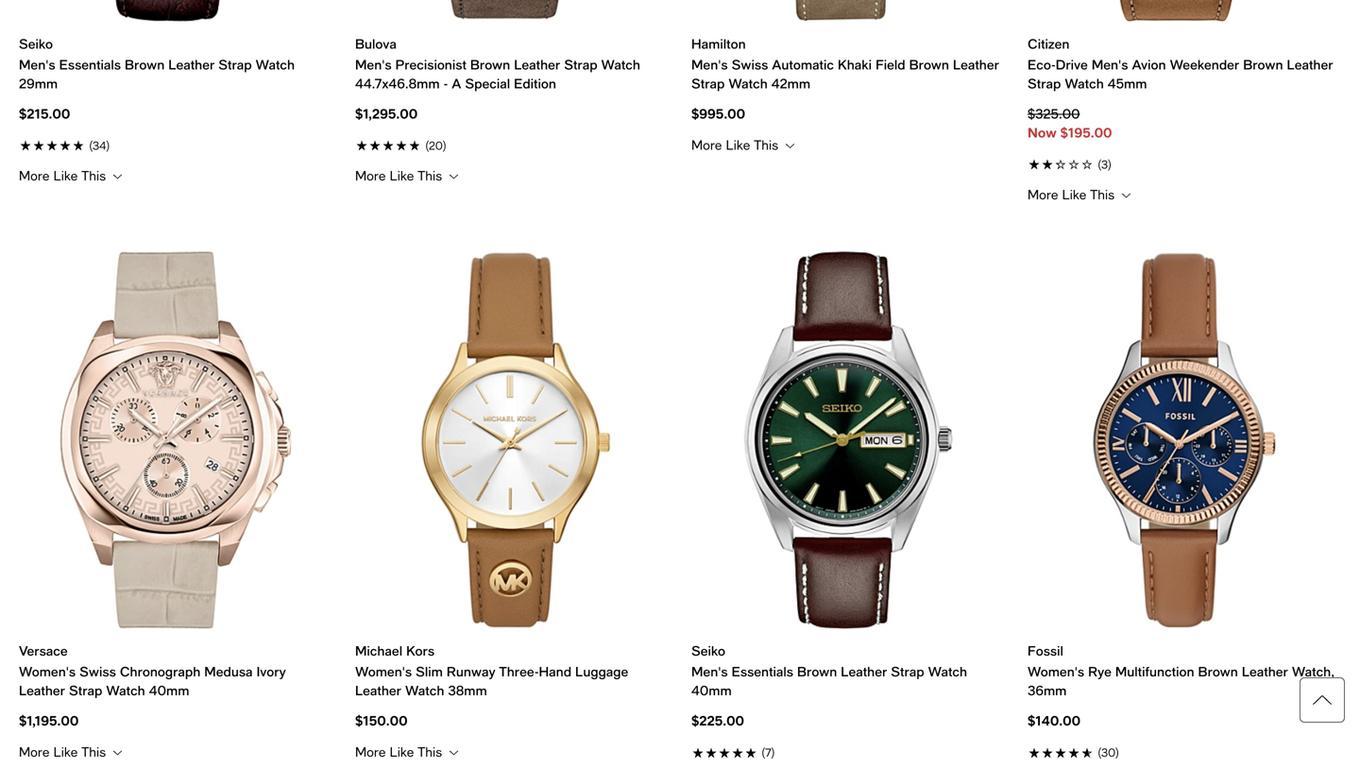 Task type: vqa. For each thing, say whether or not it's contained in the screenshot.
bright white icon at the right of the page
no



Task type: locate. For each thing, give the bounding box(es) containing it.
scroll to top image
[[1300, 678, 1346, 723]]

essentials
[[59, 57, 121, 72], [732, 664, 794, 680]]

0 horizontal spatial women's
[[19, 664, 76, 680]]

seiko men's essentials brown leather strap watch 29mm
[[19, 36, 295, 91]]

fossil women's rye multifunction brown leather watch, 36mm
[[1028, 643, 1335, 699]]

38mm
[[448, 683, 487, 699]]

khaki
[[838, 57, 872, 72]]

leather inside 'michael kors women's slim runway three-hand luggage leather watch 38mm'
[[355, 683, 402, 699]]

ivory
[[257, 664, 286, 680]]

men's up 45mm
[[1092, 57, 1129, 72]]

seiko up 29mm
[[19, 36, 53, 52]]

$1,195.00
[[19, 713, 79, 729]]

1 vertical spatial seiko
[[692, 643, 726, 659]]

watch inside the hamilton men's swiss automatic khaki field brown leather strap watch 42mm
[[729, 76, 768, 91]]

2 40mm from the left
[[692, 683, 732, 699]]

swiss inside the hamilton men's swiss automatic khaki field brown leather strap watch 42mm
[[732, 57, 769, 72]]

men's inside the hamilton men's swiss automatic khaki field brown leather strap watch 42mm
[[692, 57, 728, 72]]

more like this down (34)
[[19, 168, 110, 183]]

more like this down $995.00
[[692, 137, 783, 153]]

$1,295.00
[[355, 106, 418, 122]]

like down "$150.00"
[[390, 744, 414, 760]]

1 horizontal spatial seiko
[[692, 643, 726, 659]]

(34)
[[89, 139, 110, 152]]

more down $995.00
[[692, 137, 722, 153]]

strap inside seiko men's essentials brown leather strap watch 29mm
[[219, 57, 252, 72]]

watch
[[256, 57, 295, 72], [602, 57, 641, 72], [729, 76, 768, 91], [1065, 76, 1104, 91], [929, 664, 968, 680], [106, 683, 145, 699], [405, 683, 444, 699]]

$225.00
[[692, 713, 745, 729]]

more inside women's swiss chronograph medusa ivory leather strap watch 40mm group
[[19, 744, 50, 760]]

bulova
[[355, 36, 397, 52]]

leather inside versace women's swiss chronograph medusa ivory leather strap watch 40mm
[[19, 683, 65, 699]]

like down $215.00
[[53, 168, 78, 183]]

like down $995.00
[[726, 137, 751, 153]]

like down "$1,195.00"
[[53, 744, 78, 760]]

watch inside bulova men's precisionist brown leather strap watch 44.7x46.8mm - a special edition
[[602, 57, 641, 72]]

essentials up $215.00
[[59, 57, 121, 72]]

more like this
[[692, 137, 783, 153], [19, 168, 110, 183], [355, 168, 446, 183], [1028, 187, 1119, 202], [19, 744, 110, 760], [355, 744, 446, 760]]

essentials for 29mm
[[59, 57, 121, 72]]

women's for 36mm
[[1028, 664, 1085, 680]]

42mm
[[772, 76, 811, 91]]

this inside women's swiss chronograph medusa ivory leather strap watch 40mm group
[[81, 744, 106, 760]]

seiko for seiko men's essentials brown leather strap watch 29mm
[[19, 36, 53, 52]]

more like this down "$1,195.00"
[[19, 744, 110, 760]]

versace
[[19, 643, 68, 659]]

essentials up $225.00
[[732, 664, 794, 680]]

men's up 29mm
[[19, 57, 55, 72]]

1 horizontal spatial 40mm
[[692, 683, 732, 699]]

men's for hamilton men's swiss automatic khaki field brown leather strap watch 42mm
[[692, 57, 728, 72]]

precisionist
[[396, 57, 467, 72]]

watch inside 'michael kors women's slim runway three-hand luggage leather watch 38mm'
[[405, 683, 444, 699]]

brown right multifunction
[[1199, 664, 1239, 680]]

women's
[[19, 664, 76, 680], [355, 664, 412, 680], [1028, 664, 1085, 680]]

watch inside seiko men's essentials brown leather strap watch 40mm
[[929, 664, 968, 680]]

2 horizontal spatial women's
[[1028, 664, 1085, 680]]

more like this inside men's essentials brown leather strap watch 29mm group
[[19, 168, 110, 183]]

essentials inside seiko men's essentials brown leather strap watch 40mm
[[732, 664, 794, 680]]

brown inside bulova men's precisionist brown leather strap watch 44.7x46.8mm - a special edition
[[470, 57, 510, 72]]

1 women's from the left
[[19, 664, 76, 680]]

strap
[[219, 57, 252, 72], [564, 57, 598, 72], [692, 76, 725, 91], [1028, 76, 1062, 91], [891, 664, 925, 680], [69, 683, 102, 699]]

0 vertical spatial essentials
[[59, 57, 121, 72]]

women's down michael
[[355, 664, 412, 680]]

2 women's from the left
[[355, 664, 412, 680]]

seiko men's essentials brown leather strap watch 40mm
[[692, 643, 968, 699]]

swiss down hamilton
[[732, 57, 769, 72]]

brown
[[125, 57, 165, 72], [470, 57, 510, 72], [910, 57, 950, 72], [1244, 57, 1284, 72], [798, 664, 838, 680], [1199, 664, 1239, 680]]

like inside men's swiss automatic khaki field brown leather strap watch 42mm group
[[726, 137, 751, 153]]

fossil
[[1028, 643, 1064, 659]]

hamilton
[[692, 36, 746, 52]]

1 horizontal spatial women's
[[355, 664, 412, 680]]

this inside men's swiss automatic khaki field brown leather strap watch 42mm group
[[754, 137, 779, 153]]

40mm down chronograph
[[149, 683, 189, 699]]

5 out of 5 rating with 7 reviews image
[[692, 742, 1005, 761]]

this inside women's slim runway three-hand luggage leather watch 38mm group
[[418, 744, 442, 760]]

men's down hamilton
[[692, 57, 728, 72]]

kors
[[406, 643, 435, 659]]

brown inside the citizen eco-drive men's avion weekender brown leather strap watch 45mm
[[1244, 57, 1284, 72]]

women's inside versace women's swiss chronograph medusa ivory leather strap watch 40mm
[[19, 664, 76, 680]]

0 horizontal spatial seiko
[[19, 36, 53, 52]]

2.3333 out of 5 rating with 3 reviews image
[[1028, 154, 1342, 173]]

0 horizontal spatial swiss
[[80, 664, 116, 680]]

more inside eco-drive men's avion weekender brown leather strap watch 45mm group
[[1028, 187, 1059, 202]]

strap inside versace women's swiss chronograph medusa ivory leather strap watch 40mm
[[69, 683, 102, 699]]

more like this inside men's swiss automatic khaki field brown leather strap watch 42mm group
[[692, 137, 783, 153]]

(7)
[[762, 746, 775, 760]]

brown right weekender
[[1244, 57, 1284, 72]]

men's for bulova men's precisionist brown leather strap watch 44.7x46.8mm - a special edition
[[355, 57, 392, 72]]

more inside women's slim runway three-hand luggage leather watch 38mm group
[[355, 744, 386, 760]]

men's down bulova
[[355, 57, 392, 72]]

0 vertical spatial swiss
[[732, 57, 769, 72]]

swiss inside versace women's swiss chronograph medusa ivory leather strap watch 40mm
[[80, 664, 116, 680]]

women's inside fossil women's rye multifunction brown leather watch, 36mm
[[1028, 664, 1085, 680]]

brown up special
[[470, 57, 510, 72]]

1 horizontal spatial essentials
[[732, 664, 794, 680]]

watch inside seiko men's essentials brown leather strap watch 29mm
[[256, 57, 295, 72]]

3 women's from the left
[[1028, 664, 1085, 680]]

weekender
[[1170, 57, 1240, 72]]

leather
[[168, 57, 215, 72], [514, 57, 561, 72], [953, 57, 1000, 72], [1288, 57, 1334, 72], [841, 664, 888, 680], [1242, 664, 1289, 680], [19, 683, 65, 699], [355, 683, 402, 699]]

women's up 36mm
[[1028, 664, 1085, 680]]

45mm
[[1108, 76, 1148, 91]]

now
[[1028, 125, 1057, 140]]

$325.00
[[1028, 106, 1081, 122]]

women's down versace
[[19, 664, 76, 680]]

more like this down the (3)
[[1028, 187, 1119, 202]]

men's inside bulova men's precisionist brown leather strap watch 44.7x46.8mm - a special edition
[[355, 57, 392, 72]]

automatic
[[772, 57, 834, 72]]

$150.00
[[355, 713, 408, 729]]

like down the $195.00 on the right top
[[1063, 187, 1087, 202]]

men's for seiko men's essentials brown leather strap watch 29mm
[[19, 57, 55, 72]]

more down $215.00
[[19, 168, 50, 183]]

leather inside bulova men's precisionist brown leather strap watch 44.7x46.8mm - a special edition
[[514, 57, 561, 72]]

4.6 out of 5 rating with 30 reviews image
[[1028, 742, 1342, 761]]

1 40mm from the left
[[149, 683, 189, 699]]

rye
[[1089, 664, 1112, 680]]

like inside men's precisionist brown leather strap watch 44.7x46.8mm - a special edition group
[[390, 168, 414, 183]]

1 horizontal spatial swiss
[[732, 57, 769, 72]]

more like this down (20)
[[355, 168, 446, 183]]

more down now on the top right
[[1028, 187, 1059, 202]]

this inside men's precisionist brown leather strap watch 44.7x46.8mm - a special edition group
[[418, 168, 442, 183]]

seiko
[[19, 36, 53, 52], [692, 643, 726, 659]]

this inside men's essentials brown leather strap watch 29mm group
[[81, 168, 106, 183]]

seiko for seiko men's essentials brown leather strap watch 40mm
[[692, 643, 726, 659]]

seiko inside seiko men's essentials brown leather strap watch 40mm
[[692, 643, 726, 659]]

0 vertical spatial seiko
[[19, 36, 53, 52]]

0 horizontal spatial 40mm
[[149, 683, 189, 699]]

more down $1,295.00
[[355, 168, 386, 183]]

1 vertical spatial swiss
[[80, 664, 116, 680]]

40mm up $225.00
[[692, 683, 732, 699]]

40mm
[[149, 683, 189, 699], [692, 683, 732, 699]]

seiko up $225.00
[[692, 643, 726, 659]]

1 vertical spatial essentials
[[732, 664, 794, 680]]

leather inside fossil women's rye multifunction brown leather watch, 36mm
[[1242, 664, 1289, 680]]

men's inside seiko men's essentials brown leather strap watch 29mm
[[19, 57, 55, 72]]

more like this inside women's swiss chronograph medusa ivory leather strap watch 40mm group
[[19, 744, 110, 760]]

$325.00 now $195.00
[[1028, 106, 1113, 140]]

bulova men's precisionist brown leather strap watch 44.7x46.8mm - a special edition
[[355, 36, 641, 91]]

watch inside versace women's swiss chronograph medusa ivory leather strap watch 40mm
[[106, 683, 145, 699]]

more down "$1,195.00"
[[19, 744, 50, 760]]

more like this down "$150.00"
[[355, 744, 446, 760]]

men's up $225.00
[[692, 664, 728, 680]]

brown up 4.7059 out of 5 rating with 34 reviews "image"
[[125, 57, 165, 72]]

like down $1,295.00
[[390, 168, 414, 183]]

brown right field
[[910, 57, 950, 72]]

special
[[465, 76, 510, 91]]

a
[[452, 76, 461, 91]]

this
[[754, 137, 779, 153], [81, 168, 106, 183], [418, 168, 442, 183], [1091, 187, 1115, 202], [81, 744, 106, 760], [418, 744, 442, 760]]

0 horizontal spatial essentials
[[59, 57, 121, 72]]

hand
[[539, 664, 572, 680]]

men's inside seiko men's essentials brown leather strap watch 40mm
[[692, 664, 728, 680]]

more like this inside men's precisionist brown leather strap watch 44.7x46.8mm - a special edition group
[[355, 168, 446, 183]]

women's swiss chronograph medusa ivory leather strap watch 40mm group
[[19, 249, 333, 761]]

swiss for strap
[[732, 57, 769, 72]]

swiss left chronograph
[[80, 664, 116, 680]]

more down "$150.00"
[[355, 744, 386, 760]]

essentials inside seiko men's essentials brown leather strap watch 29mm
[[59, 57, 121, 72]]

men's swiss automatic khaki field brown leather strap watch 42mm group
[[692, 0, 1005, 154]]

chronograph
[[120, 664, 201, 680]]

like inside men's essentials brown leather strap watch 29mm group
[[53, 168, 78, 183]]

seiko inside seiko men's essentials brown leather strap watch 29mm
[[19, 36, 53, 52]]

(3)
[[1098, 158, 1112, 171]]

swiss
[[732, 57, 769, 72], [80, 664, 116, 680]]

like
[[726, 137, 751, 153], [53, 168, 78, 183], [390, 168, 414, 183], [1063, 187, 1087, 202], [53, 744, 78, 760], [390, 744, 414, 760]]

men's
[[19, 57, 55, 72], [355, 57, 392, 72], [692, 57, 728, 72], [1092, 57, 1129, 72], [692, 664, 728, 680]]

more
[[692, 137, 722, 153], [19, 168, 50, 183], [355, 168, 386, 183], [1028, 187, 1059, 202], [19, 744, 50, 760], [355, 744, 386, 760]]

watch,
[[1293, 664, 1335, 680]]

-
[[444, 76, 448, 91]]

brown up 5 out of 5 rating with 7 reviews image in the right of the page
[[798, 664, 838, 680]]



Task type: describe. For each thing, give the bounding box(es) containing it.
brown inside seiko men's essentials brown leather strap watch 29mm
[[125, 57, 165, 72]]

(30)
[[1098, 746, 1120, 760]]

brown inside fossil women's rye multifunction brown leather watch, 36mm
[[1199, 664, 1239, 680]]

strap inside seiko men's essentials brown leather strap watch 40mm
[[891, 664, 925, 680]]

men's precisionist brown leather strap watch 44.7x46.8mm - a special edition group
[[355, 0, 669, 184]]

michael
[[355, 643, 403, 659]]

slim
[[416, 664, 443, 680]]

citizen
[[1028, 36, 1070, 52]]

hamilton men's swiss automatic khaki field brown leather strap watch 42mm
[[692, 36, 1000, 91]]

citizen eco-drive men's avion weekender brown leather strap watch 45mm
[[1028, 36, 1334, 91]]

leather inside seiko men's essentials brown leather strap watch 29mm
[[168, 57, 215, 72]]

swiss for watch
[[80, 664, 116, 680]]

women's slim runway three-hand luggage leather watch 38mm group
[[355, 249, 669, 761]]

watch inside the citizen eco-drive men's avion weekender brown leather strap watch 45mm
[[1065, 76, 1104, 91]]

women's inside 'michael kors women's slim runway three-hand luggage leather watch 38mm'
[[355, 664, 412, 680]]

like inside eco-drive men's avion weekender brown leather strap watch 45mm group
[[1063, 187, 1087, 202]]

like inside women's slim runway three-hand luggage leather watch 38mm group
[[390, 744, 414, 760]]

men's inside the citizen eco-drive men's avion weekender brown leather strap watch 45mm
[[1092, 57, 1129, 72]]

brown inside seiko men's essentials brown leather strap watch 40mm
[[798, 664, 838, 680]]

multifunction
[[1116, 664, 1195, 680]]

strap inside bulova men's precisionist brown leather strap watch 44.7x46.8mm - a special edition
[[564, 57, 598, 72]]

$995.00
[[692, 106, 746, 122]]

michael kors women's slim runway three-hand luggage leather watch 38mm
[[355, 643, 629, 699]]

leather inside the hamilton men's swiss automatic khaki field brown leather strap watch 42mm
[[953, 57, 1000, 72]]

strap inside the citizen eco-drive men's avion weekender brown leather strap watch 45mm
[[1028, 76, 1062, 91]]

36mm
[[1028, 683, 1067, 699]]

medusa
[[204, 664, 253, 680]]

drive
[[1056, 57, 1088, 72]]

men's for seiko men's essentials brown leather strap watch 40mm
[[692, 664, 728, 680]]

$140.00
[[1028, 713, 1081, 729]]

leather inside the citizen eco-drive men's avion weekender brown leather strap watch 45mm
[[1288, 57, 1334, 72]]

versace women's swiss chronograph medusa ivory leather strap watch 40mm
[[19, 643, 286, 699]]

leather inside seiko men's essentials brown leather strap watch 40mm
[[841, 664, 888, 680]]

4.7059 out of 5 rating with 34 reviews image
[[19, 135, 333, 154]]

strap inside the hamilton men's swiss automatic khaki field brown leather strap watch 42mm
[[692, 76, 725, 91]]

29mm
[[19, 76, 58, 91]]

40mm inside versace women's swiss chronograph medusa ivory leather strap watch 40mm
[[149, 683, 189, 699]]

field
[[876, 57, 906, 72]]

luggage
[[576, 664, 629, 680]]

avion
[[1132, 57, 1167, 72]]

eco-
[[1028, 57, 1056, 72]]

$195.00
[[1061, 125, 1113, 140]]

brown inside the hamilton men's swiss automatic khaki field brown leather strap watch 42mm
[[910, 57, 950, 72]]

eco-drive men's avion weekender brown leather strap watch 45mm group
[[1028, 0, 1342, 203]]

$215.00
[[19, 106, 70, 122]]

men's essentials brown leather strap watch 40mm group
[[692, 249, 1005, 768]]

men's essentials brown leather strap watch 29mm group
[[19, 0, 333, 184]]

more inside men's essentials brown leather strap watch 29mm group
[[19, 168, 50, 183]]

more inside men's precisionist brown leather strap watch 44.7x46.8mm - a special edition group
[[355, 168, 386, 183]]

women's for strap
[[19, 664, 76, 680]]

women's rye multifunction brown leather watch, 36mm group
[[1028, 249, 1342, 768]]

44.7x46.8mm
[[355, 76, 440, 91]]

more like this inside eco-drive men's avion weekender brown leather strap watch 45mm group
[[1028, 187, 1119, 202]]

like inside women's swiss chronograph medusa ivory leather strap watch 40mm group
[[53, 744, 78, 760]]

more like this inside women's slim runway three-hand luggage leather watch 38mm group
[[355, 744, 446, 760]]

this inside eco-drive men's avion weekender brown leather strap watch 45mm group
[[1091, 187, 1115, 202]]

essentials for 40mm
[[732, 664, 794, 680]]

runway
[[447, 664, 496, 680]]

edition
[[514, 76, 557, 91]]

40mm inside seiko men's essentials brown leather strap watch 40mm
[[692, 683, 732, 699]]

three-
[[499, 664, 539, 680]]

more inside men's swiss automatic khaki field brown leather strap watch 42mm group
[[692, 137, 722, 153]]

(20)
[[425, 139, 447, 152]]

4.8 out of 5 rating with 20 reviews image
[[355, 135, 669, 154]]



